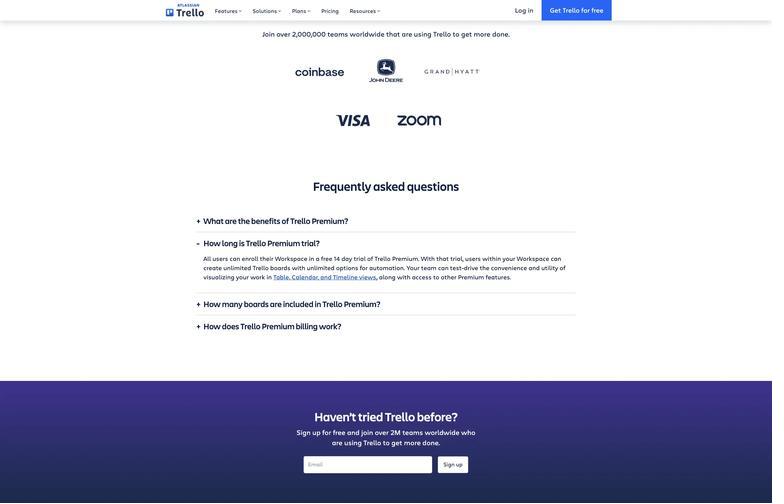 Task type: locate. For each thing, give the bounding box(es) containing it.
2,000,000
[[292, 30, 326, 39]]

can
[[230, 255, 240, 263], [551, 255, 562, 263], [439, 264, 449, 272]]

1 horizontal spatial sign
[[444, 461, 455, 468]]

of right trial
[[368, 255, 373, 263]]

table,
[[274, 273, 291, 281]]

more
[[474, 30, 491, 39], [404, 439, 421, 448]]

0 vertical spatial how
[[204, 238, 221, 249]]

1 horizontal spatial unlimited
[[307, 264, 335, 272]]

premium up their at the left bottom of the page
[[268, 238, 300, 249]]

for up "views"
[[360, 264, 368, 272]]

1 horizontal spatial of
[[368, 255, 373, 263]]

1 vertical spatial premium?
[[344, 299, 381, 310]]

free inside haven't tried trello before? sign up for free and join over 2m teams worldwide who are using trello to get more done.
[[333, 428, 346, 438]]

1 horizontal spatial for
[[360, 264, 368, 272]]

2 workspace from the left
[[517, 255, 550, 263]]

workspace up table,
[[275, 255, 308, 263]]

join
[[263, 30, 275, 39]]

1 horizontal spatial your
[[503, 255, 516, 263]]

workspace up utility
[[517, 255, 550, 263]]

2 horizontal spatial of
[[560, 264, 566, 272]]

trello
[[563, 6, 580, 14], [434, 30, 451, 39], [291, 216, 311, 227], [246, 238, 266, 249], [375, 255, 391, 263], [253, 264, 269, 272], [323, 299, 343, 310], [241, 321, 261, 332], [386, 409, 415, 425], [364, 439, 382, 448]]

test-
[[451, 264, 464, 272]]

0 vertical spatial using
[[414, 30, 432, 39]]

log
[[516, 6, 527, 14]]

boards inside the all users can enroll their workspace in a free 14 day trial of trello premium. with that trial, users within your workspace can create unlimited trello boards with unlimited options for automation. your team can test-drive the convenience and utility of visualizing your work in
[[271, 264, 291, 272]]

up inside haven't tried trello before? sign up for free and join over 2m teams worldwide who are using trello to get more done.
[[313, 428, 321, 438]]

1 horizontal spatial done.
[[493, 30, 510, 39]]

are
[[402, 30, 413, 39], [225, 216, 237, 227], [270, 299, 282, 310], [332, 439, 343, 448]]

plans button
[[287, 0, 316, 21]]

the
[[238, 216, 250, 227], [480, 264, 490, 272]]

the left benefits
[[238, 216, 250, 227]]

for inside the all users can enroll their workspace in a free 14 day trial of trello premium. with that trial, users within your workspace can create unlimited trello boards with unlimited options for automation. your team can test-drive the convenience and utility of visualizing your work in
[[360, 264, 368, 272]]

worldwide
[[350, 30, 385, 39], [425, 428, 460, 438]]

2 horizontal spatial free
[[592, 6, 604, 14]]

2 vertical spatial how
[[204, 321, 221, 332]]

2 vertical spatial for
[[323, 428, 332, 438]]

1 horizontal spatial workspace
[[517, 255, 550, 263]]

1 horizontal spatial and
[[348, 428, 360, 438]]

users up the drive
[[466, 255, 481, 263]]

in right the log
[[528, 6, 534, 14]]

1 vertical spatial +
[[197, 299, 201, 310]]

2 + from the top
[[197, 299, 201, 310]]

users up create
[[213, 255, 228, 263]]

1 horizontal spatial users
[[466, 255, 481, 263]]

workspace
[[275, 255, 308, 263], [517, 255, 550, 263]]

done. down log in link
[[493, 30, 510, 39]]

over inside haven't tried trello before? sign up for free and join over 2m teams worldwide who are using trello to get more done.
[[375, 428, 389, 438]]

premium? up trial?
[[312, 216, 349, 227]]

who
[[462, 428, 476, 438]]

0 vertical spatial premium?
[[312, 216, 349, 227]]

using
[[414, 30, 432, 39], [345, 439, 362, 448]]

of right utility
[[560, 264, 566, 272]]

1 horizontal spatial worldwide
[[425, 428, 460, 438]]

2 vertical spatial premium
[[262, 321, 295, 332]]

+ for + what are the benefits of trello premium?
[[197, 216, 201, 227]]

features.
[[486, 273, 512, 281]]

worldwide down before?
[[425, 428, 460, 438]]

sign inside button
[[444, 461, 455, 468]]

all users can enroll their workspace in a free 14 day trial of trello premium. with that trial, users within your workspace can create unlimited trello boards with unlimited options for automation. your team can test-drive the convenience and utility of visualizing your work in
[[204, 255, 566, 281]]

0 vertical spatial boards
[[271, 264, 291, 272]]

over left 2m
[[375, 428, 389, 438]]

1 horizontal spatial can
[[439, 264, 449, 272]]

done.
[[493, 30, 510, 39], [423, 439, 440, 448]]

0 vertical spatial your
[[503, 255, 516, 263]]

0 horizontal spatial sign
[[297, 428, 311, 438]]

+ left does
[[197, 321, 201, 332]]

and left join
[[348, 428, 360, 438]]

0 horizontal spatial using
[[345, 439, 362, 448]]

users
[[213, 255, 228, 263], [466, 255, 481, 263]]

premium down + how many boards are included in trello premium?
[[262, 321, 295, 332]]

1 horizontal spatial that
[[437, 255, 449, 263]]

can left enroll
[[230, 255, 240, 263]]

0 vertical spatial of
[[282, 216, 289, 227]]

boards right many
[[244, 299, 269, 310]]

+
[[197, 216, 201, 227], [197, 299, 201, 310], [197, 321, 201, 332]]

1 vertical spatial up
[[457, 461, 463, 468]]

2 horizontal spatial can
[[551, 255, 562, 263]]

1 vertical spatial with
[[398, 273, 411, 281]]

and left timeline
[[321, 273, 332, 281]]

for right 'get'
[[582, 6, 590, 14]]

enroll
[[242, 255, 259, 263]]

0 vertical spatial and
[[529, 264, 540, 272]]

join
[[362, 428, 374, 438]]

boards up table,
[[271, 264, 291, 272]]

0 vertical spatial sign
[[297, 428, 311, 438]]

0 horizontal spatial up
[[313, 428, 321, 438]]

14
[[334, 255, 340, 263]]

can up utility
[[551, 255, 562, 263]]

with up calendar,
[[292, 264, 306, 272]]

teams down pricing
[[328, 30, 348, 39]]

in
[[528, 6, 534, 14], [309, 255, 315, 263], [267, 273, 272, 281], [315, 299, 321, 310]]

unlimited
[[224, 264, 251, 272], [307, 264, 335, 272]]

how for how many boards are included in trello premium?
[[204, 299, 221, 310]]

solutions button
[[247, 0, 287, 21]]

with down your
[[398, 273, 411, 281]]

0 horizontal spatial unlimited
[[224, 264, 251, 272]]

1 users from the left
[[213, 255, 228, 263]]

utility
[[542, 264, 559, 272]]

their
[[260, 255, 274, 263]]

how for how does trello premium billing work?
[[204, 321, 221, 332]]

1 horizontal spatial the
[[480, 264, 490, 272]]

0 vertical spatial premium
[[268, 238, 300, 249]]

how right "-"
[[204, 238, 221, 249]]

free inside the all users can enroll their workspace in a free 14 day trial of trello premium. with that trial, users within your workspace can create unlimited trello boards with unlimited options for automation. your team can test-drive the convenience and utility of visualizing your work in
[[321, 255, 333, 263]]

along
[[379, 273, 396, 281]]

done. down before?
[[423, 439, 440, 448]]

drive
[[464, 264, 479, 272]]

with
[[292, 264, 306, 272], [398, 273, 411, 281]]

free inside get trello for free link
[[592, 6, 604, 14]]

+ for + how many boards are included in trello premium?
[[197, 299, 201, 310]]

2 how from the top
[[204, 299, 221, 310]]

your left work
[[236, 273, 249, 281]]

0 vertical spatial +
[[197, 216, 201, 227]]

2 vertical spatial +
[[197, 321, 201, 332]]

1 horizontal spatial up
[[457, 461, 463, 468]]

for inside haven't tried trello before? sign up for free and join over 2m teams worldwide who are using trello to get more done.
[[323, 428, 332, 438]]

how left many
[[204, 299, 221, 310]]

long
[[222, 238, 238, 249]]

get
[[462, 30, 473, 39], [392, 439, 403, 448]]

1 vertical spatial worldwide
[[425, 428, 460, 438]]

work
[[251, 273, 265, 281]]

1 vertical spatial your
[[236, 273, 249, 281]]

1 vertical spatial how
[[204, 299, 221, 310]]

table, calendar, and timeline views , along with access to other premium features.
[[274, 273, 512, 281]]

sign
[[297, 428, 311, 438], [444, 461, 455, 468]]

your up convenience
[[503, 255, 516, 263]]

+ left many
[[197, 299, 201, 310]]

can up other
[[439, 264, 449, 272]]

before?
[[417, 409, 458, 425]]

calendar,
[[292, 273, 319, 281]]

pricing
[[322, 7, 339, 14]]

automation.
[[370, 264, 405, 272]]

0 horizontal spatial teams
[[328, 30, 348, 39]]

0 vertical spatial with
[[292, 264, 306, 272]]

free
[[592, 6, 604, 14], [321, 255, 333, 263], [333, 428, 346, 438]]

3 how from the top
[[204, 321, 221, 332]]

using inside haven't tried trello before? sign up for free and join over 2m teams worldwide who are using trello to get more done.
[[345, 439, 362, 448]]

0 vertical spatial the
[[238, 216, 250, 227]]

that
[[387, 30, 400, 39], [437, 255, 449, 263]]

0 vertical spatial up
[[313, 428, 321, 438]]

0 vertical spatial free
[[592, 6, 604, 14]]

benefits
[[252, 216, 281, 227]]

1 vertical spatial for
[[360, 264, 368, 272]]

worldwide down resources
[[350, 30, 385, 39]]

+ left what
[[197, 216, 201, 227]]

1 vertical spatial to
[[434, 273, 440, 281]]

1 workspace from the left
[[275, 255, 308, 263]]

1 horizontal spatial over
[[375, 428, 389, 438]]

grand hyatt logo image
[[425, 58, 481, 85]]

included
[[283, 299, 314, 310]]

1 vertical spatial using
[[345, 439, 362, 448]]

0 horizontal spatial your
[[236, 273, 249, 281]]

0 horizontal spatial done.
[[423, 439, 440, 448]]

0 horizontal spatial for
[[323, 428, 332, 438]]

solutions
[[253, 7, 277, 14]]

work?
[[319, 321, 342, 332]]

trial,
[[451, 255, 464, 263]]

day
[[342, 255, 353, 263]]

0 horizontal spatial users
[[213, 255, 228, 263]]

1 unlimited from the left
[[224, 264, 251, 272]]

1 vertical spatial over
[[375, 428, 389, 438]]

premium?
[[312, 216, 349, 227], [344, 299, 381, 310]]

2 vertical spatial to
[[383, 439, 390, 448]]

1 horizontal spatial boards
[[271, 264, 291, 272]]

3 + from the top
[[197, 321, 201, 332]]

is
[[239, 238, 245, 249]]

0 vertical spatial that
[[387, 30, 400, 39]]

the down within
[[480, 264, 490, 272]]

unlimited down enroll
[[224, 264, 251, 272]]

premium down the drive
[[459, 273, 485, 281]]

over
[[277, 30, 291, 39], [375, 428, 389, 438]]

up down who
[[457, 461, 463, 468]]

teams
[[328, 30, 348, 39], [403, 428, 423, 438]]

and left utility
[[529, 264, 540, 272]]

0 vertical spatial over
[[277, 30, 291, 39]]

unlimited down the a
[[307, 264, 335, 272]]

and
[[529, 264, 540, 272], [321, 273, 332, 281], [348, 428, 360, 438]]

0 vertical spatial done.
[[493, 30, 510, 39]]

get inside haven't tried trello before? sign up for free and join over 2m teams worldwide who are using trello to get more done.
[[392, 439, 403, 448]]

over right join
[[277, 30, 291, 39]]

of
[[282, 216, 289, 227], [368, 255, 373, 263], [560, 264, 566, 272]]

1 vertical spatial done.
[[423, 439, 440, 448]]

0 horizontal spatial more
[[404, 439, 421, 448]]

your
[[503, 255, 516, 263], [236, 273, 249, 281]]

1 horizontal spatial get
[[462, 30, 473, 39]]

for down haven't
[[323, 428, 332, 438]]

0 vertical spatial worldwide
[[350, 30, 385, 39]]

to
[[453, 30, 460, 39], [434, 273, 440, 281], [383, 439, 390, 448]]

1 vertical spatial that
[[437, 255, 449, 263]]

for
[[582, 6, 590, 14], [360, 264, 368, 272], [323, 428, 332, 438]]

up down haven't
[[313, 428, 321, 438]]

1 vertical spatial more
[[404, 439, 421, 448]]

2 horizontal spatial for
[[582, 6, 590, 14]]

1 horizontal spatial teams
[[403, 428, 423, 438]]

teams right 2m
[[403, 428, 423, 438]]

0 horizontal spatial free
[[321, 255, 333, 263]]

1 vertical spatial teams
[[403, 428, 423, 438]]

how left does
[[204, 321, 221, 332]]

1 horizontal spatial using
[[414, 30, 432, 39]]

of right benefits
[[282, 216, 289, 227]]

to inside haven't tried trello before? sign up for free and join over 2m teams worldwide who are using trello to get more done.
[[383, 439, 390, 448]]

0 vertical spatial to
[[453, 30, 460, 39]]

1 horizontal spatial free
[[333, 428, 346, 438]]

0 vertical spatial more
[[474, 30, 491, 39]]

1 vertical spatial boards
[[244, 299, 269, 310]]

0 horizontal spatial and
[[321, 273, 332, 281]]

1 vertical spatial sign
[[444, 461, 455, 468]]

0 horizontal spatial over
[[277, 30, 291, 39]]

0 horizontal spatial get
[[392, 439, 403, 448]]

0 vertical spatial get
[[462, 30, 473, 39]]

0 horizontal spatial to
[[383, 439, 390, 448]]

1 vertical spatial free
[[321, 255, 333, 263]]

atlassian trello image
[[166, 4, 204, 17]]

many
[[222, 299, 243, 310]]

premium? down "views"
[[344, 299, 381, 310]]

frequently
[[313, 178, 372, 195]]

1 vertical spatial the
[[480, 264, 490, 272]]

0 horizontal spatial workspace
[[275, 255, 308, 263]]

1 horizontal spatial to
[[434, 273, 440, 281]]

0 horizontal spatial with
[[292, 264, 306, 272]]

1 + from the top
[[197, 216, 201, 227]]

2 horizontal spatial to
[[453, 30, 460, 39]]

boards
[[271, 264, 291, 272], [244, 299, 269, 310]]

+ what are the benefits of trello premium?
[[197, 216, 349, 227]]



Task type: vqa. For each thing, say whether or not it's contained in the screenshot.
Open information menu icon
no



Task type: describe. For each thing, give the bounding box(es) containing it.
get trello for free
[[550, 6, 604, 14]]

0 horizontal spatial the
[[238, 216, 250, 227]]

up inside sign up button
[[457, 461, 463, 468]]

0 horizontal spatial boards
[[244, 299, 269, 310]]

1 vertical spatial premium
[[459, 273, 485, 281]]

-
[[197, 238, 200, 249]]

get
[[550, 6, 562, 14]]

and inside the all users can enroll their workspace in a free 14 day trial of trello premium. with that trial, users within your workspace can create unlimited trello boards with unlimited options for automation. your team can test-drive the convenience and utility of visualizing your work in
[[529, 264, 540, 272]]

+ how does trello premium billing work?
[[197, 321, 342, 332]]

get trello for free link
[[542, 0, 612, 21]]

features button
[[210, 0, 247, 21]]

resources button
[[345, 0, 386, 21]]

0 horizontal spatial that
[[387, 30, 400, 39]]

table, calendar, and timeline views link
[[274, 273, 377, 281]]

with
[[421, 255, 435, 263]]

plans
[[292, 7, 307, 14]]

zoom logo image
[[392, 107, 447, 134]]

and inside haven't tried trello before? sign up for free and join over 2m teams worldwide who are using trello to get more done.
[[348, 428, 360, 438]]

sign up
[[444, 461, 463, 468]]

haven't
[[315, 409, 357, 425]]

options
[[337, 264, 359, 272]]

2m
[[391, 428, 401, 438]]

does
[[222, 321, 239, 332]]

with inside the all users can enroll their workspace in a free 14 day trial of trello premium. with that trial, users within your workspace can create unlimited trello boards with unlimited options for automation. your team can test-drive the convenience and utility of visualizing your work in
[[292, 264, 306, 272]]

1 how from the top
[[204, 238, 221, 249]]

other
[[441, 273, 457, 281]]

haven't tried trello before? sign up for free and join over 2m teams worldwide who are using trello to get more done.
[[297, 409, 476, 448]]

within
[[483, 255, 502, 263]]

trial?
[[302, 238, 320, 249]]

in right work
[[267, 273, 272, 281]]

log in
[[516, 6, 534, 14]]

all
[[204, 255, 211, 263]]

in left the a
[[309, 255, 315, 263]]

+ how many boards are included in trello premium?
[[197, 299, 381, 310]]

create
[[204, 264, 222, 272]]

convenience
[[492, 264, 528, 272]]

2 unlimited from the left
[[307, 264, 335, 272]]

teams inside haven't tried trello before? sign up for free and join over 2m teams worldwide who are using trello to get more done.
[[403, 428, 423, 438]]

0 vertical spatial for
[[582, 6, 590, 14]]

1 vertical spatial of
[[368, 255, 373, 263]]

premium for + how does trello premium billing work?
[[262, 321, 295, 332]]

1 horizontal spatial with
[[398, 273, 411, 281]]

your
[[407, 264, 420, 272]]

john deere logo image
[[359, 53, 414, 90]]

join over 2,000,000 teams worldwide that are using trello to get more done.
[[263, 30, 510, 39]]

team
[[422, 264, 437, 272]]

visualizing
[[204, 273, 235, 281]]

worldwide inside haven't tried trello before? sign up for free and join over 2m teams worldwide who are using trello to get more done.
[[425, 428, 460, 438]]

trial
[[354, 255, 366, 263]]

how long is trello premium trial?
[[204, 238, 320, 249]]

to for trello
[[453, 30, 460, 39]]

views
[[360, 273, 377, 281]]

that inside the all users can enroll their workspace in a free 14 day trial of trello premium. with that trial, users within your workspace can create unlimited trello boards with unlimited options for automation. your team can test-drive the convenience and utility of visualizing your work in
[[437, 255, 449, 263]]

sign up button
[[438, 457, 469, 474]]

,
[[377, 273, 378, 281]]

are inside haven't tried trello before? sign up for free and join over 2m teams worldwide who are using trello to get more done.
[[332, 439, 343, 448]]

resources
[[350, 7, 376, 14]]

in right included
[[315, 299, 321, 310]]

1 vertical spatial and
[[321, 273, 332, 281]]

2 vertical spatial of
[[560, 264, 566, 272]]

done. inside haven't tried trello before? sign up for free and join over 2m teams worldwide who are using trello to get more done.
[[423, 439, 440, 448]]

2 users from the left
[[466, 255, 481, 263]]

a
[[316, 255, 320, 263]]

to for access
[[434, 273, 440, 281]]

visa logo image
[[326, 107, 381, 134]]

log in link
[[507, 0, 542, 21]]

asked
[[374, 178, 405, 195]]

pricing link
[[316, 0, 345, 21]]

sign inside haven't tried trello before? sign up for free and join over 2m teams worldwide who are using trello to get more done.
[[297, 428, 311, 438]]

Email email field
[[304, 457, 433, 474]]

the inside the all users can enroll their workspace in a free 14 day trial of trello premium. with that trial, users within your workspace can create unlimited trello boards with unlimited options for automation. your team can test-drive the convenience and utility of visualizing your work in
[[480, 264, 490, 272]]

coinbase logo image
[[292, 58, 348, 85]]

+ for + how does trello premium billing work?
[[197, 321, 201, 332]]

timeline
[[333, 273, 358, 281]]

questions
[[407, 178, 460, 195]]

billing
[[296, 321, 318, 332]]

0 horizontal spatial can
[[230, 255, 240, 263]]

premium.
[[393, 255, 420, 263]]

0 horizontal spatial of
[[282, 216, 289, 227]]

access
[[412, 273, 432, 281]]

0 horizontal spatial worldwide
[[350, 30, 385, 39]]

0 vertical spatial teams
[[328, 30, 348, 39]]

premium for how long is trello premium trial?
[[268, 238, 300, 249]]

more inside haven't tried trello before? sign up for free and join over 2m teams worldwide who are using trello to get more done.
[[404, 439, 421, 448]]

features
[[215, 7, 238, 14]]

tried
[[359, 409, 383, 425]]

frequently asked questions
[[313, 178, 460, 195]]

what
[[204, 216, 224, 227]]



